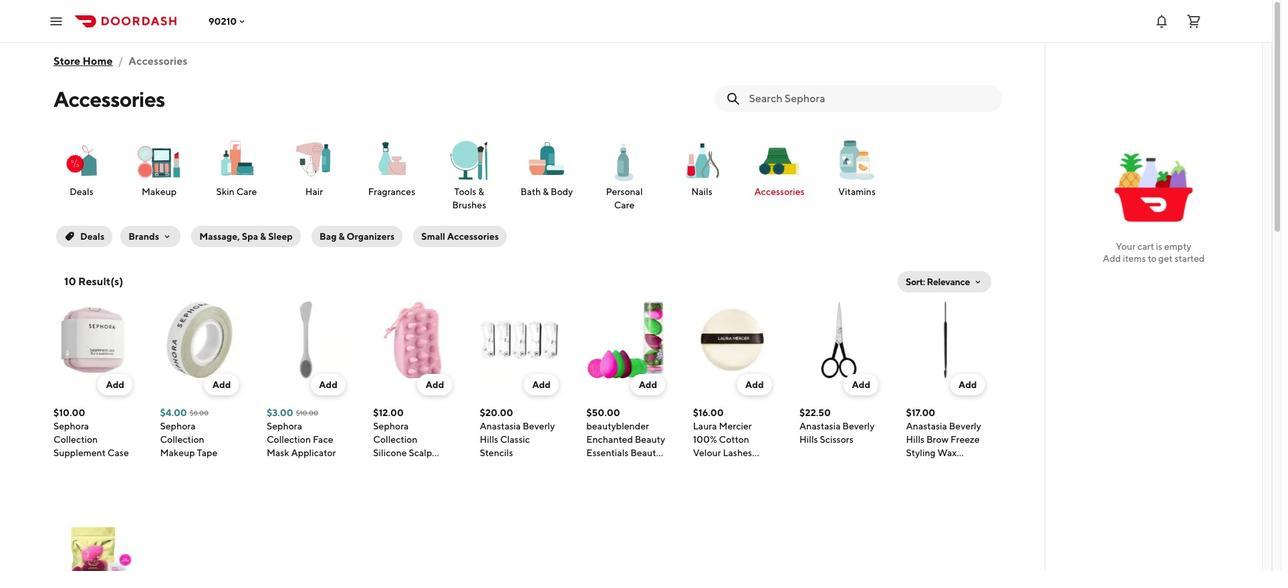 Task type: vqa. For each thing, say whether or not it's contained in the screenshot.
Beef D-
no



Task type: describe. For each thing, give the bounding box(es) containing it.
10
[[64, 275, 76, 288]]

bath & body
[[521, 187, 573, 197]]

add for $4.00 $8.00 sephora collection makeup tape
[[212, 380, 231, 390]]

set
[[622, 461, 636, 472]]

Search Sephora search field
[[749, 92, 991, 106]]

applicator inside $3.00 $10.00 sephora collection face mask applicator
[[291, 448, 336, 459]]

90210 button
[[209, 16, 248, 26]]

cart
[[1138, 241, 1154, 252]]

fragrances link
[[358, 136, 425, 199]]

fragrances
[[368, 187, 415, 197]]

$22.50
[[800, 408, 831, 419]]

beautyblender
[[586, 421, 649, 432]]

puff
[[693, 461, 711, 472]]

beverly for scissors
[[843, 421, 875, 432]]

$3.00 $10.00 sephora collection face mask applicator
[[267, 408, 336, 459]]

90210
[[209, 16, 237, 26]]

makeup inside $4.00 $8.00 sephora collection makeup tape
[[160, 448, 195, 459]]

stencils
[[480, 448, 513, 459]]

bag & organizers
[[320, 231, 395, 242]]

personal
[[606, 187, 643, 197]]

notification bell image
[[1154, 13, 1170, 29]]

0 items, open order cart image
[[1186, 13, 1202, 29]]

care for personal care
[[614, 200, 635, 211]]

0 vertical spatial makeup
[[142, 187, 177, 197]]

accessories inside button
[[447, 231, 499, 242]]

accessories image
[[755, 137, 804, 185]]

$12.00
[[373, 408, 404, 419]]

massage,
[[199, 231, 240, 242]]

face
[[313, 435, 333, 445]]

scalp
[[409, 448, 432, 459]]

store
[[53, 55, 80, 68]]

body
[[551, 187, 573, 197]]

beautyblender little wonders blend & bake beauty blender set image
[[53, 524, 132, 572]]

add for $50.00 beautyblender enchanted beauty essentials beauty blender set
[[639, 380, 657, 390]]

$10.00 inside $3.00 $10.00 sephora collection face mask applicator
[[296, 409, 318, 417]]

applicator inside "$17.00 anastasia beverly hills brow freeze styling wax applicator"
[[906, 461, 951, 472]]

velour
[[693, 448, 721, 459]]

hair image
[[290, 137, 338, 179]]

hair
[[305, 187, 323, 197]]

wax
[[938, 448, 957, 459]]

anastasia beverly hills classic stencils image
[[480, 301, 559, 380]]

tape
[[197, 448, 217, 459]]

get
[[1159, 253, 1173, 264]]

brushes
[[452, 200, 486, 211]]

10 result(s)
[[64, 275, 123, 288]]

tools
[[454, 187, 476, 197]]

add for $12.00 sephora collection silicone scalp massager
[[426, 380, 444, 390]]

supplement
[[53, 448, 106, 459]]

nails link
[[669, 136, 735, 199]]

hills for brow
[[906, 435, 925, 445]]

deals image
[[57, 137, 106, 185]]

vitamins
[[838, 187, 876, 197]]

sleep
[[268, 231, 293, 242]]

home
[[83, 55, 113, 68]]

100%
[[693, 435, 717, 445]]

makeup image
[[135, 137, 183, 185]]

personal care image
[[600, 137, 648, 185]]

vitamins image
[[833, 137, 881, 185]]

beautyblender enchanted beauty essentials beauty blender set image
[[586, 301, 665, 380]]

/
[[118, 55, 123, 68]]

skin care link
[[203, 136, 270, 199]]

& inside button
[[260, 231, 266, 242]]

vitamins link
[[824, 136, 890, 199]]

case
[[108, 448, 129, 459]]

$17.00
[[906, 408, 935, 419]]

$17.00 anastasia beverly hills brow freeze styling wax applicator
[[906, 408, 981, 472]]

sort: relevance
[[906, 277, 970, 287]]

skin care image
[[213, 137, 261, 179]]

enchanted
[[586, 435, 633, 445]]

deals link
[[48, 136, 115, 199]]

bath
[[521, 187, 541, 197]]

accessories down store home / accessories on the left of the page
[[53, 86, 165, 112]]

sort: relevance button
[[898, 271, 991, 293]]

classic
[[500, 435, 530, 445]]

small accessories link
[[411, 223, 510, 250]]

bag & organizers button
[[312, 226, 403, 247]]

sephora collection silicone scalp massager image
[[373, 301, 452, 380]]

relevance
[[927, 277, 970, 287]]

brands
[[129, 231, 159, 242]]

empty
[[1164, 241, 1192, 252]]

add for $17.00 anastasia beverly hills brow freeze styling wax applicator
[[959, 380, 977, 390]]

skin care
[[216, 187, 257, 197]]

mask
[[267, 448, 289, 459]]

$50.00 beautyblender enchanted beauty essentials beauty blender set
[[586, 408, 665, 472]]

bath & body image
[[523, 137, 571, 179]]

bag & organizers link
[[309, 223, 405, 250]]

$10.00 inside $10.00 sephora collection supplement case
[[53, 408, 85, 419]]

add for $22.50 anastasia beverly hills scissors
[[852, 380, 871, 390]]

massage, spa & sleep button
[[191, 226, 301, 247]]

accessories right /
[[129, 55, 188, 68]]

sephora inside $3.00 $10.00 sephora collection face mask applicator
[[267, 421, 302, 432]]

sephora inside $12.00 sephora collection silicone scalp massager
[[373, 421, 409, 432]]

collection inside $4.00 $8.00 sephora collection makeup tape
[[160, 435, 204, 445]]

$20.00 anastasia beverly hills classic stencils
[[480, 408, 555, 459]]

$20.00
[[480, 408, 513, 419]]

personal care link
[[591, 136, 658, 213]]



Task type: locate. For each thing, give the bounding box(es) containing it.
2 hills from the left
[[800, 435, 818, 445]]

3 beverly from the left
[[949, 421, 981, 432]]

accessories down brushes
[[447, 231, 499, 242]]

collection up supplement
[[53, 435, 98, 445]]

small
[[421, 231, 445, 242]]

tools & brushes image
[[445, 137, 493, 185]]

sort:
[[906, 277, 925, 287]]

care right skin
[[236, 187, 257, 197]]

is
[[1156, 241, 1163, 252]]

result(s)
[[78, 275, 123, 288]]

beverly for brow
[[949, 421, 981, 432]]

mercier
[[719, 421, 752, 432]]

$4.00
[[160, 408, 187, 419]]

3 sephora from the left
[[267, 421, 302, 432]]

open menu image
[[48, 13, 64, 29]]

sephora collection makeup tape image
[[160, 301, 239, 380]]

1 anastasia from the left
[[480, 421, 521, 432]]

1 beverly from the left
[[523, 421, 555, 432]]

brands button
[[121, 226, 181, 247]]

tools & brushes
[[452, 187, 486, 211]]

$16.00 laura mercier 100% cotton velour lashes puff
[[693, 408, 752, 472]]

anastasia inside $20.00 anastasia beverly hills classic stencils
[[480, 421, 521, 432]]

0 horizontal spatial beverly
[[523, 421, 555, 432]]

$10.00 right $3.00
[[296, 409, 318, 417]]

$10.00 up supplement
[[53, 408, 85, 419]]

& right spa on the left of the page
[[260, 231, 266, 242]]

beverly up freeze
[[949, 421, 981, 432]]

1 collection from the left
[[53, 435, 98, 445]]

blender
[[586, 461, 620, 472]]

0 horizontal spatial hills
[[480, 435, 498, 445]]

3 anastasia from the left
[[906, 421, 947, 432]]

sephora inside $4.00 $8.00 sephora collection makeup tape
[[160, 421, 196, 432]]

to
[[1148, 253, 1157, 264]]

deals
[[70, 187, 93, 197], [80, 231, 105, 242]]

sephora inside $10.00 sephora collection supplement case
[[53, 421, 89, 432]]

1 horizontal spatial $10.00
[[296, 409, 318, 417]]

anastasia beverly hills brow freeze styling wax applicator image
[[906, 301, 985, 380]]

sephora collection face mask applicator image
[[267, 301, 346, 380]]

2 collection from the left
[[160, 435, 204, 445]]

anastasia down $22.50
[[800, 421, 841, 432]]

& right bath
[[543, 187, 549, 197]]

1 vertical spatial beauty
[[631, 448, 661, 459]]

1 horizontal spatial beverly
[[843, 421, 875, 432]]

add up $12.00 sephora collection silicone scalp massager
[[426, 380, 444, 390]]

accessories down accessories image
[[754, 187, 805, 197]]

small accessories button
[[413, 226, 507, 247]]

hills inside $22.50 anastasia beverly hills scissors
[[800, 435, 818, 445]]

add up mercier
[[745, 380, 764, 390]]

4 sephora from the left
[[373, 421, 409, 432]]

makeup
[[142, 187, 177, 197], [160, 448, 195, 459]]

add for $10.00 sephora collection supplement case
[[106, 380, 124, 390]]

collection up silicone
[[373, 435, 418, 445]]

0 horizontal spatial anastasia
[[480, 421, 521, 432]]

hills up styling on the bottom right
[[906, 435, 925, 445]]

1 horizontal spatial anastasia
[[800, 421, 841, 432]]

anastasia beverly hills scissors image
[[800, 301, 879, 380]]

0 vertical spatial applicator
[[291, 448, 336, 459]]

& for bag
[[339, 231, 345, 242]]

hills up the stencils
[[480, 435, 498, 445]]

massage, spa & sleep
[[199, 231, 293, 242]]

&
[[478, 187, 484, 197], [543, 187, 549, 197], [260, 231, 266, 242], [339, 231, 345, 242]]

tools & brushes link
[[436, 136, 503, 213]]

small accessories
[[421, 231, 499, 242]]

beverly for classic
[[523, 421, 555, 432]]

silicone
[[373, 448, 407, 459]]

& for bath
[[543, 187, 549, 197]]

collection
[[53, 435, 98, 445], [160, 435, 204, 445], [267, 435, 311, 445], [373, 435, 418, 445]]

2 beverly from the left
[[843, 421, 875, 432]]

1 vertical spatial deals
[[80, 231, 105, 242]]

add for $20.00 anastasia beverly hills classic stencils
[[532, 380, 551, 390]]

1 hills from the left
[[480, 435, 498, 445]]

hair link
[[281, 136, 348, 199]]

bath & body link
[[513, 136, 580, 199]]

beverly
[[523, 421, 555, 432], [843, 421, 875, 432], [949, 421, 981, 432]]

hills for classic
[[480, 435, 498, 445]]

$16.00
[[693, 408, 724, 419]]

beverly inside $20.00 anastasia beverly hills classic stencils
[[523, 421, 555, 432]]

scissors
[[820, 435, 854, 445]]

$4.00 $8.00 sephora collection makeup tape
[[160, 408, 217, 459]]

0 vertical spatial deals
[[70, 187, 93, 197]]

accessories
[[129, 55, 188, 68], [53, 86, 165, 112], [754, 187, 805, 197], [447, 231, 499, 242]]

$8.00
[[190, 409, 209, 417]]

nails image
[[678, 137, 726, 185]]

sephora collection supplement case image
[[53, 301, 132, 380]]

1 vertical spatial care
[[614, 200, 635, 211]]

add inside your cart is empty add items to get started
[[1103, 253, 1121, 264]]

beverly up the classic
[[523, 421, 555, 432]]

2 horizontal spatial beverly
[[949, 421, 981, 432]]

applicator down styling on the bottom right
[[906, 461, 951, 472]]

anastasia down $17.00
[[906, 421, 947, 432]]

add up face
[[319, 380, 338, 390]]

2 horizontal spatial hills
[[906, 435, 925, 445]]

& right tools
[[478, 187, 484, 197]]

beverly up scissors
[[843, 421, 875, 432]]

collection inside $12.00 sephora collection silicone scalp massager
[[373, 435, 418, 445]]

anastasia inside $22.50 anastasia beverly hills scissors
[[800, 421, 841, 432]]

add for $16.00 laura mercier 100% cotton velour lashes puff
[[745, 380, 764, 390]]

deals button
[[53, 223, 115, 250], [56, 226, 113, 247]]

add up $20.00 anastasia beverly hills classic stencils
[[532, 380, 551, 390]]

1 sephora from the left
[[53, 421, 89, 432]]

$3.00
[[267, 408, 293, 419]]

4 collection from the left
[[373, 435, 418, 445]]

brow
[[927, 435, 949, 445]]

0 horizontal spatial $10.00
[[53, 408, 85, 419]]

anastasia
[[480, 421, 521, 432], [800, 421, 841, 432], [906, 421, 947, 432]]

0 horizontal spatial applicator
[[291, 448, 336, 459]]

add for $3.00 $10.00 sephora collection face mask applicator
[[319, 380, 338, 390]]

deals down deals image
[[70, 187, 93, 197]]

collection up mask
[[267, 435, 311, 445]]

makeup left tape
[[160, 448, 195, 459]]

0 vertical spatial care
[[236, 187, 257, 197]]

lashes
[[723, 448, 752, 459]]

1 horizontal spatial hills
[[800, 435, 818, 445]]

laura mercier 100% cotton velour lashes puff image
[[693, 301, 772, 380]]

$10.00 sephora collection supplement case
[[53, 408, 129, 459]]

1 horizontal spatial care
[[614, 200, 635, 211]]

applicator down face
[[291, 448, 336, 459]]

care inside "personal care"
[[614, 200, 635, 211]]

anastasia for scissors
[[800, 421, 841, 432]]

add up beautyblender
[[639, 380, 657, 390]]

1 vertical spatial applicator
[[906, 461, 951, 472]]

fragrances image
[[368, 137, 416, 179]]

& inside button
[[339, 231, 345, 242]]

2 sephora from the left
[[160, 421, 196, 432]]

1 horizontal spatial applicator
[[906, 461, 951, 472]]

$10.00
[[53, 408, 85, 419], [296, 409, 318, 417]]

2 horizontal spatial anastasia
[[906, 421, 947, 432]]

& for tools
[[478, 187, 484, 197]]

2 anastasia from the left
[[800, 421, 841, 432]]

$22.50 anastasia beverly hills scissors
[[800, 408, 875, 445]]

sephora down $12.00 at the bottom left
[[373, 421, 409, 432]]

3 collection from the left
[[267, 435, 311, 445]]

makeup down makeup image
[[142, 187, 177, 197]]

sephora
[[53, 421, 89, 432], [160, 421, 196, 432], [267, 421, 302, 432], [373, 421, 409, 432]]

collection inside $10.00 sephora collection supplement case
[[53, 435, 98, 445]]

anastasia down the $20.00
[[480, 421, 521, 432]]

accessories link
[[746, 136, 813, 199]]

sephora up supplement
[[53, 421, 89, 432]]

care down personal
[[614, 200, 635, 211]]

deals inside deals "link"
[[70, 187, 93, 197]]

your
[[1116, 241, 1136, 252]]

massager
[[373, 461, 414, 472]]

sephora down $3.00
[[267, 421, 302, 432]]

anastasia inside "$17.00 anastasia beverly hills brow freeze styling wax applicator"
[[906, 421, 947, 432]]

hills
[[480, 435, 498, 445], [800, 435, 818, 445], [906, 435, 925, 445]]

anastasia for brow
[[906, 421, 947, 432]]

collection inside $3.00 $10.00 sephora collection face mask applicator
[[267, 435, 311, 445]]

store home / accessories
[[53, 55, 188, 68]]

deals up 10 result(s)
[[80, 231, 105, 242]]

$50.00
[[586, 408, 620, 419]]

beverly inside $22.50 anastasia beverly hills scissors
[[843, 421, 875, 432]]

hills inside "$17.00 anastasia beverly hills brow freeze styling wax applicator"
[[906, 435, 925, 445]]

makeup link
[[126, 136, 193, 199]]

skin
[[216, 187, 235, 197]]

0 vertical spatial beauty
[[635, 435, 665, 445]]

items
[[1123, 253, 1146, 264]]

add button
[[98, 374, 132, 396], [98, 374, 132, 396], [204, 374, 239, 396], [204, 374, 239, 396], [311, 374, 346, 396], [311, 374, 346, 396], [418, 374, 452, 396], [418, 374, 452, 396], [524, 374, 559, 396], [524, 374, 559, 396], [631, 374, 665, 396], [631, 374, 665, 396], [737, 374, 772, 396], [737, 374, 772, 396], [844, 374, 879, 396], [844, 374, 879, 396], [951, 374, 985, 396], [951, 374, 985, 396]]

freeze
[[951, 435, 980, 445]]

add up freeze
[[959, 380, 977, 390]]

care for skin care
[[236, 187, 257, 197]]

0 horizontal spatial care
[[236, 187, 257, 197]]

sephora down $4.00
[[160, 421, 196, 432]]

styling
[[906, 448, 936, 459]]

3 hills from the left
[[906, 435, 925, 445]]

& right bag
[[339, 231, 345, 242]]

nails
[[691, 187, 713, 197]]

hills for scissors
[[800, 435, 818, 445]]

beverly inside "$17.00 anastasia beverly hills brow freeze styling wax applicator"
[[949, 421, 981, 432]]

add up $22.50 anastasia beverly hills scissors
[[852, 380, 871, 390]]

anastasia for classic
[[480, 421, 521, 432]]

hills down $22.50
[[800, 435, 818, 445]]

your cart is empty add items to get started
[[1103, 241, 1205, 264]]

collection down $4.00
[[160, 435, 204, 445]]

$12.00 sephora collection silicone scalp massager
[[373, 408, 432, 472]]

essentials
[[586, 448, 629, 459]]

1 vertical spatial makeup
[[160, 448, 195, 459]]

add up $4.00 $8.00 sephora collection makeup tape
[[212, 380, 231, 390]]

massage, spa & sleep link
[[189, 223, 304, 250]]

add down the your
[[1103, 253, 1121, 264]]

spa
[[242, 231, 258, 242]]

store home link
[[53, 48, 113, 75]]

bag
[[320, 231, 337, 242]]

laura
[[693, 421, 717, 432]]

hills inside $20.00 anastasia beverly hills classic stencils
[[480, 435, 498, 445]]

organizers
[[347, 231, 395, 242]]

add up $10.00 sephora collection supplement case
[[106, 380, 124, 390]]

started
[[1175, 253, 1205, 264]]

& inside tools & brushes
[[478, 187, 484, 197]]

cotton
[[719, 435, 749, 445]]



